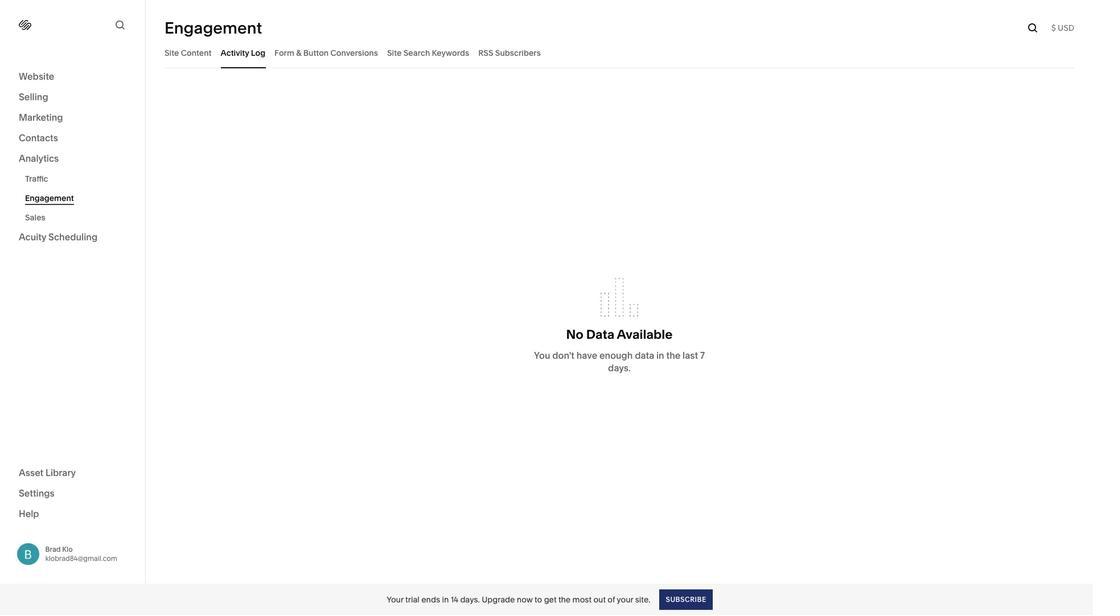 Task type: vqa. For each thing, say whether or not it's contained in the screenshot.
the middle THE PRODUCTS
no



Task type: describe. For each thing, give the bounding box(es) containing it.
14
[[451, 594, 459, 605]]

selling
[[19, 91, 48, 103]]

in inside you don't have enough data in the last 7 days.
[[657, 350, 665, 361]]

rss subscribers button
[[478, 37, 541, 68]]

you don't have enough data in the last 7 days.
[[534, 350, 705, 374]]

site for site search keywords
[[387, 48, 402, 58]]

enough
[[600, 350, 633, 361]]

1 horizontal spatial engagement
[[165, 18, 262, 38]]

usd
[[1058, 23, 1075, 33]]

marketing
[[19, 112, 63, 123]]

subscribe
[[666, 595, 707, 603]]

$
[[1052, 23, 1056, 33]]

search
[[404, 48, 430, 58]]

site search keywords button
[[387, 37, 469, 68]]

brad
[[45, 545, 61, 553]]

to
[[535, 594, 542, 605]]

analytics
[[19, 153, 59, 164]]

0 horizontal spatial in
[[442, 594, 449, 605]]

klo
[[62, 545, 73, 553]]

traffic
[[25, 174, 48, 184]]

acuity
[[19, 231, 46, 243]]

the inside you don't have enough data in the last 7 days.
[[667, 350, 681, 361]]

klobrad84@gmail.com
[[45, 554, 117, 563]]

no
[[566, 327, 584, 342]]

trial
[[406, 594, 420, 605]]

help
[[19, 508, 39, 519]]

most
[[573, 594, 592, 605]]

your trial ends in 14 days. upgrade now to get the most out of your site.
[[387, 594, 651, 605]]

activity log
[[221, 48, 265, 58]]

subscribe button
[[660, 589, 713, 610]]

tab list containing site content
[[165, 37, 1075, 68]]

7
[[700, 350, 705, 361]]

form
[[275, 48, 294, 58]]

ends
[[422, 594, 440, 605]]

analytics link
[[19, 152, 126, 166]]

content
[[181, 48, 212, 58]]

sales link
[[25, 208, 133, 227]]

days. inside you don't have enough data in the last 7 days.
[[608, 362, 631, 374]]

conversions
[[331, 48, 378, 58]]

no data available
[[566, 327, 673, 342]]

contacts link
[[19, 132, 126, 145]]

website
[[19, 71, 54, 82]]

out
[[594, 594, 606, 605]]

acuity scheduling
[[19, 231, 97, 243]]

asset
[[19, 467, 43, 478]]

your
[[387, 594, 404, 605]]

engagement link
[[25, 189, 133, 208]]

help link
[[19, 507, 39, 520]]

brad klo klobrad84@gmail.com
[[45, 545, 117, 563]]

rss subscribers
[[478, 48, 541, 58]]

have
[[577, 350, 598, 361]]



Task type: locate. For each thing, give the bounding box(es) containing it.
upgrade
[[482, 594, 515, 605]]

site left search at the top left
[[387, 48, 402, 58]]

1 vertical spatial the
[[559, 594, 571, 605]]

the left last
[[667, 350, 681, 361]]

now
[[517, 594, 533, 605]]

your
[[617, 594, 634, 605]]

data
[[635, 350, 655, 361]]

$ usd
[[1052, 23, 1075, 33]]

asset library link
[[19, 466, 126, 480]]

0 horizontal spatial the
[[559, 594, 571, 605]]

days. down enough
[[608, 362, 631, 374]]

website link
[[19, 70, 126, 84]]

0 horizontal spatial days.
[[460, 594, 480, 605]]

0 vertical spatial days.
[[608, 362, 631, 374]]

1 vertical spatial engagement
[[25, 193, 74, 203]]

button
[[303, 48, 329, 58]]

keywords
[[432, 48, 469, 58]]

site left content
[[165, 48, 179, 58]]

get
[[544, 594, 557, 605]]

last
[[683, 350, 698, 361]]

scheduling
[[48, 231, 97, 243]]

acuity scheduling link
[[19, 231, 126, 244]]

subscribers
[[495, 48, 541, 58]]

selling link
[[19, 91, 126, 104]]

you
[[534, 350, 550, 361]]

in left 14
[[442, 594, 449, 605]]

form & button conversions button
[[275, 37, 378, 68]]

site search keywords
[[387, 48, 469, 58]]

don't
[[553, 350, 575, 361]]

in
[[657, 350, 665, 361], [442, 594, 449, 605]]

data
[[587, 327, 615, 342]]

rss
[[478, 48, 494, 58]]

settings
[[19, 487, 55, 499]]

available
[[617, 327, 673, 342]]

engagement down traffic
[[25, 193, 74, 203]]

0 vertical spatial the
[[667, 350, 681, 361]]

1 vertical spatial days.
[[460, 594, 480, 605]]

log
[[251, 48, 265, 58]]

2 site from the left
[[387, 48, 402, 58]]

settings link
[[19, 487, 126, 500]]

traffic link
[[25, 169, 133, 189]]

activity log button
[[221, 37, 265, 68]]

in right data on the right
[[657, 350, 665, 361]]

1 horizontal spatial the
[[667, 350, 681, 361]]

0 vertical spatial engagement
[[165, 18, 262, 38]]

the
[[667, 350, 681, 361], [559, 594, 571, 605]]

site.
[[635, 594, 651, 605]]

site inside site search keywords button
[[387, 48, 402, 58]]

sales
[[25, 212, 45, 223]]

0 vertical spatial in
[[657, 350, 665, 361]]

engagement up content
[[165, 18, 262, 38]]

0 horizontal spatial site
[[165, 48, 179, 58]]

site inside site content button
[[165, 48, 179, 58]]

days.
[[608, 362, 631, 374], [460, 594, 480, 605]]

site content
[[165, 48, 212, 58]]

&
[[296, 48, 302, 58]]

1 vertical spatial in
[[442, 594, 449, 605]]

of
[[608, 594, 615, 605]]

1 horizontal spatial in
[[657, 350, 665, 361]]

site for site content
[[165, 48, 179, 58]]

0 horizontal spatial engagement
[[25, 193, 74, 203]]

1 horizontal spatial days.
[[608, 362, 631, 374]]

tab list
[[165, 37, 1075, 68]]

the right get
[[559, 594, 571, 605]]

engagement
[[165, 18, 262, 38], [25, 193, 74, 203]]

1 horizontal spatial site
[[387, 48, 402, 58]]

days. right 14
[[460, 594, 480, 605]]

contacts
[[19, 132, 58, 144]]

1 site from the left
[[165, 48, 179, 58]]

form & button conversions
[[275, 48, 378, 58]]

asset library
[[19, 467, 76, 478]]

library
[[46, 467, 76, 478]]

marketing link
[[19, 111, 126, 125]]

site
[[165, 48, 179, 58], [387, 48, 402, 58]]

site content button
[[165, 37, 212, 68]]

activity
[[221, 48, 249, 58]]



